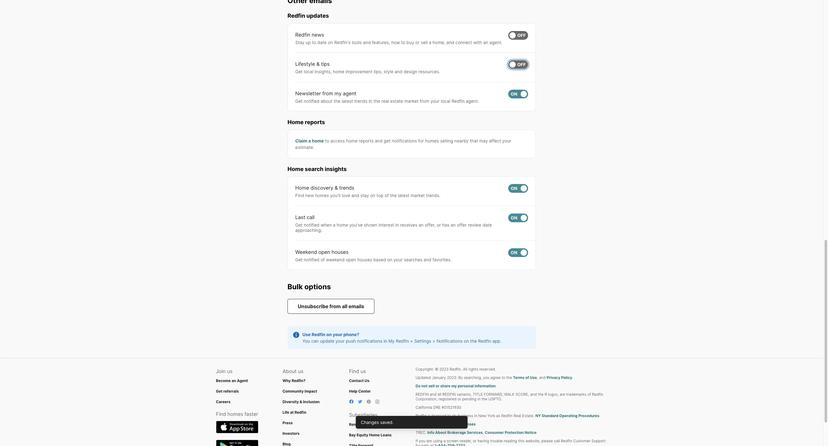 Task type: describe. For each thing, give the bounding box(es) containing it.
0 vertical spatial about
[[283, 368, 297, 374]]

based
[[373, 257, 386, 262]]

find inside home discovery & trends find new homes you'll love and stay on top of the latest market trends.
[[295, 193, 304, 198]]

emails
[[349, 303, 364, 310]]

customer
[[573, 439, 590, 443]]

inclusion
[[303, 400, 320, 404]]

us for about us
[[298, 368, 303, 374]]

to right up
[[312, 40, 316, 45]]

contact us button
[[349, 378, 369, 383]]

0 horizontal spatial homes
[[227, 411, 243, 417]]

and inside lifestyle & tips get local insights, home improvement tips, style and design resources.
[[395, 69, 402, 74]]

help
[[422, 443, 429, 446]]

us
[[365, 378, 369, 383]]

weekend
[[295, 249, 317, 255]]

for inside to access home reports and get notifications for homes selling nearby that may affect your estimate.
[[418, 138, 424, 143]]

in inside last call get notified when a home you've shown interest in receives an offer, or has an offer review date approaching.
[[395, 222, 399, 228]]

get referrals
[[216, 389, 239, 394]]

0 horizontal spatial real
[[438, 422, 446, 427]]

sell inside redfin news stay up to date on redfin's tools and features, how to buy or sell a home, and connect with an agent.
[[421, 40, 428, 45]]

bay equity home loans
[[349, 433, 392, 437]]

press button
[[283, 421, 293, 425]]

trec: info about brokerage services , consumer protection notice
[[416, 430, 537, 435]]

0 horizontal spatial ,
[[483, 430, 484, 435]]

1 vertical spatial .
[[496, 384, 497, 388]]

redfin news stay up to date on redfin's tools and features, how to buy or sell a home, and connect with an agent.
[[295, 32, 502, 45]]

last call get notified when a home you've shown interest in receives an offer, or has an offer review date approaching.
[[295, 214, 492, 233]]

push
[[346, 338, 356, 344]]

the inside home discovery & trends find new homes you'll love and stay on top of the latest market trends.
[[390, 193, 397, 198]]

design
[[404, 69, 417, 74]]

bay equity home loans button
[[349, 433, 392, 437]]

referrals
[[223, 389, 239, 394]]

share
[[440, 384, 450, 388]]

affect
[[489, 138, 501, 143]]

diversity & inclusion
[[283, 400, 320, 404]]

registered
[[439, 397, 457, 401]]

is
[[428, 414, 431, 418]]

standard
[[542, 414, 558, 418]]

notified inside weekend open houses get notified of weekend open houses based on your searches and favorites.
[[304, 257, 319, 262]]

licensed
[[432, 414, 446, 418]]

market inside the newsletter from my agent get notified about the latest trends in the real estate market from your local redfin agent.
[[404, 98, 419, 104]]

redfin facebook image
[[349, 399, 354, 404]]

nearby
[[454, 138, 469, 143]]

for inside the if you are using a screen reader, or having trouble reading this website, please call redfin customer support for help at
[[416, 443, 420, 446]]

reserved.
[[479, 367, 496, 372]]

investors
[[283, 431, 300, 436]]

operating
[[559, 414, 578, 418]]

home inside lifestyle & tips get local insights, home improvement tips, style and design resources.
[[333, 69, 344, 74]]

in left new
[[474, 414, 477, 418]]

insights,
[[315, 69, 332, 74]]

trends inside the newsletter from my agent get notified about the latest trends in the real estate market from your local redfin agent.
[[354, 98, 367, 104]]

redfin's
[[334, 40, 351, 45]]

community impact
[[283, 389, 317, 394]]

agent
[[237, 378, 248, 383]]

the left r at the bottom of page
[[538, 392, 544, 397]]

and left privacy
[[539, 375, 546, 380]]

press
[[283, 421, 293, 425]]

and right tools
[[363, 40, 371, 45]]

to left buy
[[401, 40, 405, 45]]

on inside home discovery & trends find new homes you'll love and stay on top of the latest market trends.
[[370, 193, 375, 198]]

if you are using a screen reader, or having trouble reading this website, please call redfin customer support for help at
[[416, 439, 606, 446]]

latest inside home discovery & trends find new homes you'll love and stay on top of the latest market trends.
[[398, 193, 409, 198]]

your inside the newsletter from my agent get notified about the latest trends in the real estate market from your local redfin agent.
[[431, 98, 440, 104]]

©
[[435, 367, 438, 372]]

business
[[458, 414, 473, 418]]

1 horizontal spatial my
[[451, 384, 457, 388]]

home inside to access home reports and get notifications for homes selling nearby that may affect your estimate.
[[346, 138, 358, 143]]

buy
[[407, 40, 414, 45]]

off for lifestyle & tips
[[517, 62, 526, 67]]

& for tips
[[316, 61, 320, 67]]

0 vertical spatial ,
[[537, 375, 538, 380]]

a up 'estimate.'
[[308, 138, 311, 143]]

us for find us
[[361, 368, 366, 374]]

become
[[216, 378, 231, 383]]

your up update
[[333, 332, 342, 337]]

date inside last call get notified when a home you've shown interest in receives an offer, or has an offer review date approaching.
[[483, 222, 492, 228]]

find us
[[349, 368, 366, 374]]

get up careers "button"
[[216, 389, 222, 394]]

1 horizontal spatial use
[[530, 375, 537, 380]]

community impact button
[[283, 389, 317, 394]]

redfin inside redfin and all redfin variants, title forward, walk score, and the r logos, are trademarks of redfin corporation, registered or pending in the uspto.
[[592, 392, 603, 397]]

bay
[[349, 433, 356, 437]]

lifestyle & tips get local insights, home improvement tips, style and design resources.
[[295, 61, 440, 74]]

#01521930
[[442, 405, 461, 410]]

york
[[487, 414, 495, 418]]

latest inside the newsletter from my agent get notified about the latest trends in the real estate market from your local redfin agent.
[[342, 98, 353, 104]]

are inside redfin and all redfin variants, title forward, walk score, and the r logos, are trademarks of redfin corporation, registered or pending in the uspto.
[[560, 392, 565, 397]]

score,
[[516, 392, 529, 397]]

home left 'loans'
[[369, 433, 380, 437]]

1 horizontal spatial about
[[435, 430, 446, 435]]

local inside lifestyle & tips get local insights, home improvement tips, style and design resources.
[[304, 69, 313, 74]]

weekend open houses get notified of weekend open houses based on your searches and favorites.
[[295, 249, 452, 262]]

and right "score,"
[[530, 392, 537, 397]]

redfin inside redfin news stay up to date on redfin's tools and features, how to buy or sell a home, and connect with an agent.
[[295, 32, 310, 38]]

features,
[[372, 40, 390, 45]]

home up 'estimate.'
[[312, 138, 324, 143]]

2 redfin from the left
[[442, 392, 456, 397]]

& inside home discovery & trends find new homes you'll love and stay on top of the latest market trends.
[[335, 185, 338, 191]]

homes inside home discovery & trends find new homes you'll love and stay on top of the latest market trends.
[[315, 193, 329, 198]]

and inside to access home reports and get notifications for homes selling nearby that may affect your estimate.
[[375, 138, 383, 143]]

use redfin on your phone? you can update your push notifications in my redfin > settings > notifications on the redfin app.
[[302, 332, 501, 344]]

do
[[416, 384, 421, 388]]

the inside use redfin on your phone? you can update your push notifications in my redfin > settings > notifications on the redfin app.
[[470, 338, 477, 344]]

2 > from the left
[[433, 338, 435, 344]]

and inside home discovery & trends find new homes you'll love and stay on top of the latest market trends.
[[351, 193, 359, 198]]

logos,
[[548, 392, 559, 397]]

all for emails
[[342, 303, 347, 310]]

options
[[304, 283, 331, 291]]

notified inside the newsletter from my agent get notified about the latest trends in the real estate market from your local redfin agent.
[[304, 98, 319, 104]]

lifestyle
[[295, 61, 315, 67]]

reports inside to access home reports and get notifications for homes selling nearby that may affect your estimate.
[[359, 138, 374, 143]]

information
[[475, 384, 496, 388]]

tips,
[[374, 69, 382, 74]]

the left uspto.
[[482, 397, 487, 401]]

trouble
[[490, 439, 503, 443]]

how
[[391, 40, 400, 45]]

from for agent
[[322, 90, 333, 96]]

newsletter from my agent get notified about the latest trends in the real estate market from your local redfin agent.
[[295, 90, 479, 104]]

local inside the newsletter from my agent get notified about the latest trends in the real estate market from your local redfin agent.
[[441, 98, 450, 104]]

diversity & inclusion button
[[283, 400, 320, 404]]

get
[[384, 138, 391, 143]]

why redfin?
[[283, 378, 306, 383]]

a inside last call get notified when a home you've shown interest in receives an offer, or has an offer review date approaching.
[[333, 222, 335, 228]]

news
[[312, 32, 324, 38]]

the left the real
[[374, 98, 380, 104]]

the left "terms"
[[506, 375, 512, 380]]

all
[[463, 367, 467, 372]]

to access home reports and get notifications for homes selling nearby that may affect your estimate.
[[295, 138, 511, 150]]

and right home,
[[447, 40, 454, 45]]

help
[[349, 389, 357, 394]]

my inside the newsletter from my agent get notified about the latest trends in the real estate market from your local redfin agent.
[[335, 90, 342, 96]]

of right "terms"
[[525, 375, 529, 380]]

home for home reports
[[288, 119, 304, 126]]

by
[[458, 375, 463, 380]]

1 horizontal spatial sell
[[428, 384, 435, 388]]

california
[[416, 405, 432, 410]]

discovery
[[311, 185, 333, 191]]

or inside last call get notified when a home you've shown interest in receives an offer, or has an offer review date approaching.
[[437, 222, 441, 228]]

on right notifications
[[464, 338, 469, 344]]

or inside redfin news stay up to date on redfin's tools and features, how to buy or sell a home, and connect with an agent.
[[415, 40, 420, 45]]

shown
[[364, 222, 377, 228]]

settings
[[414, 338, 431, 344]]

having
[[478, 439, 489, 443]]

searching,
[[464, 375, 482, 380]]

agent. inside redfin news stay up to date on redfin's tools and features, how to buy or sell a home, and connect with an agent.
[[490, 40, 502, 45]]

copyright:
[[416, 367, 434, 372]]

1 vertical spatial open
[[346, 257, 356, 262]]

unsubscribe from all emails
[[298, 303, 364, 310]]

or inside the if you are using a screen reader, or having trouble reading this website, please call redfin customer support for help at
[[473, 439, 477, 443]]

or left share at the right bottom of page
[[436, 384, 439, 388]]

diversity
[[283, 400, 299, 404]]

notifications
[[437, 338, 463, 344]]

to left "do"
[[447, 414, 451, 418]]

stay
[[360, 193, 369, 198]]

investors button
[[283, 431, 300, 436]]

redfin instagram image
[[375, 399, 380, 404]]

home for home search insights
[[288, 166, 304, 172]]



Task type: locate. For each thing, give the bounding box(es) containing it.
1 vertical spatial my
[[451, 384, 457, 388]]

access
[[330, 138, 345, 143]]

3 us from the left
[[361, 368, 366, 374]]

1 horizontal spatial redfin
[[442, 392, 456, 397]]

1 horizontal spatial agent.
[[490, 40, 502, 45]]

0 horizontal spatial are
[[426, 439, 432, 443]]

a right when
[[333, 222, 335, 228]]

us for join us
[[227, 368, 233, 374]]

reader,
[[460, 439, 472, 443]]

brokerage
[[447, 430, 466, 435]]

an left offer,
[[419, 222, 424, 228]]

r
[[545, 392, 547, 397]]

style
[[384, 69, 393, 74]]

about up why
[[283, 368, 297, 374]]

sell
[[421, 40, 428, 45], [428, 384, 435, 388]]

1 on from the top
[[511, 91, 517, 97]]

1 vertical spatial off
[[517, 62, 526, 67]]

1 horizontal spatial houses
[[357, 257, 372, 262]]

trends up love
[[339, 185, 354, 191]]

2 vertical spatial notified
[[304, 257, 319, 262]]

&
[[316, 61, 320, 67], [335, 185, 338, 191], [300, 400, 302, 404]]

notified down weekend
[[304, 257, 319, 262]]

find
[[295, 193, 304, 198], [349, 368, 359, 374], [216, 411, 226, 417]]

> left settings
[[410, 338, 413, 344]]

bulk options
[[288, 283, 331, 291]]

date inside redfin news stay up to date on redfin's tools and features, how to buy or sell a home, and connect with an agent.
[[317, 40, 327, 45]]

1 horizontal spatial find
[[295, 193, 304, 198]]

from right estate
[[420, 98, 429, 104]]

0 horizontal spatial redfin
[[416, 392, 429, 397]]

houses left "based"
[[357, 257, 372, 262]]

0 horizontal spatial .
[[496, 384, 497, 388]]

1 > from the left
[[410, 338, 413, 344]]

from for emails
[[330, 303, 341, 310]]

home for home discovery & trends find new homes you'll love and stay on top of the latest market trends.
[[295, 185, 309, 191]]

0 horizontal spatial you
[[419, 439, 425, 443]]

and right style
[[395, 69, 402, 74]]

offer
[[457, 222, 467, 228]]

0 vertical spatial &
[[316, 61, 320, 67]]

1 horizontal spatial are
[[560, 392, 565, 397]]

0 vertical spatial my
[[335, 90, 342, 96]]

2 horizontal spatial us
[[361, 368, 366, 374]]

my left agent
[[335, 90, 342, 96]]

get down last
[[295, 222, 303, 228]]

us up redfin?
[[298, 368, 303, 374]]

1 redfin from the left
[[416, 392, 429, 397]]

your right affect
[[502, 138, 511, 143]]

1 horizontal spatial us
[[298, 368, 303, 374]]

call right please
[[554, 439, 560, 443]]

use inside use redfin on your phone? you can update your push notifications in my redfin > settings > notifications on the redfin app.
[[302, 332, 311, 337]]

receives
[[400, 222, 417, 228]]

claim
[[295, 138, 307, 143]]

newsletter
[[295, 90, 321, 96]]

protection
[[505, 430, 524, 435]]

1 horizontal spatial &
[[316, 61, 320, 67]]

> right settings
[[433, 338, 435, 344]]

1 horizontal spatial at
[[430, 443, 434, 446]]

terms of use link
[[513, 375, 537, 380]]

1 vertical spatial real
[[438, 422, 446, 427]]

0 horizontal spatial agent.
[[466, 98, 479, 104]]

0 vertical spatial open
[[318, 249, 330, 255]]

do not sell or share my personal information link
[[416, 384, 496, 388]]

2 vertical spatial &
[[300, 400, 302, 404]]

all for redfin
[[438, 392, 441, 397]]

about up using
[[435, 430, 446, 435]]

an left agent
[[232, 378, 236, 383]]

your down resources.
[[431, 98, 440, 104]]

0 vertical spatial reports
[[305, 119, 325, 126]]

on for newsletter from my agent
[[511, 91, 517, 97]]

tips
[[321, 61, 330, 67]]

claim a home
[[295, 138, 324, 143]]

0 horizontal spatial &
[[300, 400, 302, 404]]

or inside redfin and all redfin variants, title forward, walk score, and the r logos, are trademarks of redfin corporation, registered or pending in the uspto.
[[458, 397, 461, 401]]

None checkbox
[[508, 60, 528, 69], [508, 90, 528, 98], [508, 184, 528, 193], [508, 60, 528, 69], [508, 90, 528, 98], [508, 184, 528, 193]]

search
[[305, 166, 323, 172]]

a inside the if you are using a screen reader, or having trouble reading this website, please call redfin customer support for help at
[[444, 439, 446, 443]]

0 vertical spatial real
[[514, 414, 521, 418]]

and inside weekend open houses get notified of weekend open houses based on your searches and favorites.
[[424, 257, 431, 262]]

tools
[[352, 40, 362, 45]]

notified inside last call get notified when a home you've shown interest in receives an offer, or has an offer review date approaching.
[[304, 222, 319, 228]]

or left the pending
[[458, 397, 461, 401]]

get down weekend
[[295, 257, 303, 262]]

find homes faster
[[216, 411, 258, 417]]

get inside the newsletter from my agent get notified about the latest trends in the real estate market from your local redfin agent.
[[295, 98, 303, 104]]

or
[[415, 40, 420, 45], [437, 222, 441, 228], [436, 384, 439, 388], [458, 397, 461, 401], [473, 439, 477, 443]]

homes left "selling"
[[425, 138, 439, 143]]

and left get
[[375, 138, 383, 143]]

1 horizontal spatial ,
[[537, 375, 538, 380]]

homes inside to access home reports and get notifications for homes selling nearby that may affect your estimate.
[[425, 138, 439, 143]]

an inside redfin news stay up to date on redfin's tools and features, how to buy or sell a home, and connect with an agent.
[[483, 40, 488, 45]]

update
[[320, 338, 334, 344]]

2 on from the top
[[511, 186, 517, 191]]

0 vertical spatial agent.
[[490, 40, 502, 45]]

use right "terms"
[[530, 375, 537, 380]]

of inside redfin and all redfin variants, title forward, walk score, and the r logos, are trademarks of redfin corporation, registered or pending in the uspto.
[[587, 392, 591, 397]]

or right buy
[[415, 40, 420, 45]]

reports up claim a home
[[305, 119, 325, 126]]

1 vertical spatial notifications
[[357, 338, 382, 344]]

find for find us
[[349, 368, 359, 374]]

in inside redfin and all redfin variants, title forward, walk score, and the r logos, are trademarks of redfin corporation, registered or pending in the uspto.
[[478, 397, 481, 401]]

careers button
[[216, 400, 230, 404]]

consumer
[[485, 430, 504, 435]]

& for inclusion
[[300, 400, 302, 404]]

1 vertical spatial reports
[[359, 138, 374, 143]]

life at redfin button
[[283, 410, 306, 415]]

. up trademarks
[[572, 375, 573, 380]]

1 horizontal spatial all
[[438, 392, 441, 397]]

on up update
[[326, 332, 332, 337]]

off for redfin news
[[517, 33, 526, 38]]

walk
[[504, 392, 515, 397]]

find for find homes faster
[[216, 411, 226, 417]]

app.
[[492, 338, 501, 344]]

on inside weekend open houses get notified of weekend open houses based on your searches and favorites.
[[387, 257, 392, 262]]

my
[[388, 338, 395, 344]]

to left access
[[325, 138, 329, 143]]

1 horizontal spatial notifications
[[392, 138, 417, 143]]

real estate licenses
[[438, 422, 476, 427]]

latest down agent
[[342, 98, 353, 104]]

all inside redfin and all redfin variants, title forward, walk score, and the r logos, are trademarks of redfin corporation, registered or pending in the uspto.
[[438, 392, 441, 397]]

a right using
[[444, 439, 446, 443]]

redfin
[[288, 12, 305, 19], [295, 32, 310, 38], [452, 98, 465, 104], [312, 332, 325, 337], [396, 338, 409, 344], [478, 338, 491, 344], [592, 392, 603, 397], [295, 410, 306, 415], [416, 414, 427, 418], [501, 414, 513, 418], [561, 439, 572, 443]]

1 horizontal spatial reports
[[359, 138, 374, 143]]

variants,
[[457, 392, 472, 397]]

in inside use redfin on your phone? you can update your push notifications in my redfin > settings > notifications on the redfin app.
[[384, 338, 387, 344]]

3 notified from the top
[[304, 257, 319, 262]]

on inside redfin news stay up to date on redfin's tools and features, how to buy or sell a home, and connect with an agent.
[[328, 40, 333, 45]]

0 horizontal spatial at
[[290, 410, 294, 415]]

with
[[473, 40, 482, 45]]

changes
[[361, 420, 379, 425]]

homes down discovery
[[315, 193, 329, 198]]

redfin down not
[[416, 392, 429, 397]]

open up weekend on the left bottom
[[318, 249, 330, 255]]

houses up weekend on the left bottom
[[332, 249, 348, 255]]

home left "search"
[[288, 166, 304, 172]]

& inside lifestyle & tips get local insights, home improvement tips, style and design resources.
[[316, 61, 320, 67]]

. down agree
[[496, 384, 497, 388]]

forward,
[[484, 392, 503, 397]]

stay
[[295, 40, 304, 45]]

us right join
[[227, 368, 233, 374]]

redfin pinterest image
[[366, 399, 371, 404]]

an
[[483, 40, 488, 45], [419, 222, 424, 228], [451, 222, 456, 228], [232, 378, 236, 383]]

become an agent button
[[216, 378, 248, 383]]

1 off from the top
[[517, 33, 526, 38]]

0 horizontal spatial date
[[317, 40, 327, 45]]

0 vertical spatial you
[[483, 375, 490, 380]]

agent. inside the newsletter from my agent get notified about the latest trends in the real estate market from your local redfin agent.
[[466, 98, 479, 104]]

an right with
[[483, 40, 488, 45]]

on for home discovery & trends
[[511, 186, 517, 191]]

use up you
[[302, 332, 311, 337]]

offer,
[[425, 222, 436, 228]]

market left trends. at right top
[[411, 193, 425, 198]]

date right review
[[483, 222, 492, 228]]

1 vertical spatial date
[[483, 222, 492, 228]]

trademarks
[[566, 392, 586, 397]]

2 off from the top
[[517, 62, 526, 67]]

are inside the if you are using a screen reader, or having trouble reading this website, please call redfin customer support for help at
[[426, 439, 432, 443]]

latest right top
[[398, 193, 409, 198]]

market
[[404, 98, 419, 104], [411, 193, 425, 198]]

1 vertical spatial find
[[349, 368, 359, 374]]

trends inside home discovery & trends find new homes you'll love and stay on top of the latest market trends.
[[339, 185, 354, 191]]

1 us from the left
[[227, 368, 233, 374]]

1 notified from the top
[[304, 98, 319, 104]]

info
[[427, 430, 434, 435]]

notifications right push
[[357, 338, 382, 344]]

1 vertical spatial houses
[[357, 257, 372, 262]]

you inside the if you are using a screen reader, or having trouble reading this website, please call redfin customer support for help at
[[419, 439, 425, 443]]

to inside to access home reports and get notifications for homes selling nearby that may affect your estimate.
[[325, 138, 329, 143]]

download the redfin app from the google play store image
[[216, 440, 258, 446]]

reports left get
[[359, 138, 374, 143]]

home inside last call get notified when a home you've shown interest in receives an offer, or has an offer review date approaching.
[[337, 222, 348, 228]]

corporation,
[[416, 397, 438, 401]]

a left home,
[[429, 40, 431, 45]]

uspto.
[[488, 397, 502, 401]]

trends down agent
[[354, 98, 367, 104]]

claim a home link
[[295, 138, 324, 143]]

on for last call
[[511, 215, 517, 220]]

0 horizontal spatial notifications
[[357, 338, 382, 344]]

notifications inside to access home reports and get notifications for homes selling nearby that may affect your estimate.
[[392, 138, 417, 143]]

of left weekend on the left bottom
[[321, 257, 325, 262]]

0 vertical spatial local
[[304, 69, 313, 74]]

1 vertical spatial ,
[[483, 430, 484, 435]]

redfin down share at the right bottom of page
[[442, 392, 456, 397]]

of right top
[[385, 193, 389, 198]]

0 vertical spatial notifications
[[392, 138, 417, 143]]

2 horizontal spatial &
[[335, 185, 338, 191]]

call inside last call get notified when a home you've shown interest in receives an offer, or has an offer review date approaching.
[[307, 214, 315, 220]]

can
[[311, 338, 319, 344]]

you up information
[[483, 375, 490, 380]]

from left emails
[[330, 303, 341, 310]]

0 horizontal spatial find
[[216, 411, 226, 417]]

loans
[[381, 433, 392, 437]]

all down share at the right bottom of page
[[438, 392, 441, 397]]

0 vertical spatial at
[[290, 410, 294, 415]]

do not sell or share my personal information .
[[416, 384, 497, 388]]

on left redfin's
[[328, 40, 333, 45]]

0 vertical spatial all
[[342, 303, 347, 310]]

notifications inside use redfin on your phone? you can update your push notifications in my redfin > settings > notifications on the redfin app.
[[357, 338, 382, 344]]

1 vertical spatial homes
[[315, 193, 329, 198]]

0 horizontal spatial >
[[410, 338, 413, 344]]

home right insights,
[[333, 69, 344, 74]]

0 vertical spatial homes
[[425, 138, 439, 143]]

at inside the if you are using a screen reader, or having trouble reading this website, please call redfin customer support for help at
[[430, 443, 434, 446]]

sell right not
[[428, 384, 435, 388]]

of right trademarks
[[587, 392, 591, 397]]

1 vertical spatial from
[[420, 98, 429, 104]]

on
[[328, 40, 333, 45], [370, 193, 375, 198], [387, 257, 392, 262], [326, 332, 332, 337], [464, 338, 469, 344]]

0 horizontal spatial all
[[342, 303, 347, 310]]

0 vertical spatial .
[[572, 375, 573, 380]]

new
[[305, 193, 314, 198]]

a inside redfin news stay up to date on redfin's tools and features, how to buy or sell a home, and connect with an agent.
[[429, 40, 431, 45]]

None checkbox
[[508, 31, 528, 40], [508, 214, 528, 222], [508, 248, 528, 257], [508, 31, 528, 40], [508, 214, 528, 222], [508, 248, 528, 257]]

home up new
[[295, 185, 309, 191]]

the right top
[[390, 193, 397, 198]]

when
[[321, 222, 332, 228]]

on for weekend open houses
[[511, 250, 517, 255]]

1 vertical spatial are
[[426, 439, 432, 443]]

in inside the newsletter from my agent get notified about the latest trends in the real estate market from your local redfin agent.
[[369, 98, 372, 104]]

1 vertical spatial sell
[[428, 384, 435, 388]]

redfin twitter image
[[358, 399, 363, 404]]

call inside the if you are using a screen reader, or having trouble reading this website, please call redfin customer support for help at
[[554, 439, 560, 443]]

2 us from the left
[[298, 368, 303, 374]]

searches
[[404, 257, 422, 262]]

1 vertical spatial all
[[438, 392, 441, 397]]

redfin inside the if you are using a screen reader, or having trouble reading this website, please call redfin customer support for help at
[[561, 439, 572, 443]]

home right access
[[346, 138, 358, 143]]

0 vertical spatial date
[[317, 40, 327, 45]]

to right agree
[[502, 375, 505, 380]]

1 horizontal spatial open
[[346, 257, 356, 262]]

home left you've
[[337, 222, 348, 228]]

info about brokerage services link
[[427, 430, 483, 435]]

1 horizontal spatial >
[[433, 338, 435, 344]]

1 vertical spatial you
[[419, 439, 425, 443]]

find up contact
[[349, 368, 359, 374]]

home inside home discovery & trends find new homes you'll love and stay on top of the latest market trends.
[[295, 185, 309, 191]]

notified up approaching.
[[304, 222, 319, 228]]

2 vertical spatial homes
[[227, 411, 243, 417]]

2 vertical spatial find
[[216, 411, 226, 417]]

get inside weekend open houses get notified of weekend open houses based on your searches and favorites.
[[295, 257, 303, 262]]

get referrals button
[[216, 389, 239, 394]]

real
[[514, 414, 521, 418], [438, 422, 446, 427]]

1 vertical spatial local
[[441, 98, 450, 104]]

1 vertical spatial market
[[411, 193, 425, 198]]

0 horizontal spatial us
[[227, 368, 233, 374]]

january
[[432, 375, 446, 380]]

of inside weekend open houses get notified of weekend open houses based on your searches and favorites.
[[321, 257, 325, 262]]

0 vertical spatial houses
[[332, 249, 348, 255]]

get inside lifestyle & tips get local insights, home improvement tips, style and design resources.
[[295, 69, 303, 74]]

redfin inside the newsletter from my agent get notified about the latest trends in the real estate market from your local redfin agent.
[[452, 98, 465, 104]]

0 horizontal spatial my
[[335, 90, 342, 96]]

unsubscribe
[[298, 303, 328, 310]]

download the redfin app on the apple app store image
[[216, 421, 258, 433]]

1 horizontal spatial call
[[554, 439, 560, 443]]

california dre #01521930
[[416, 405, 461, 410]]

support
[[591, 439, 606, 443]]

your left push
[[336, 338, 345, 344]]

& right diversity
[[300, 400, 302, 404]]

3 on from the top
[[511, 215, 517, 220]]

1 vertical spatial use
[[530, 375, 537, 380]]

& up you'll
[[335, 185, 338, 191]]

0 vertical spatial find
[[295, 193, 304, 198]]

open right weekend on the left bottom
[[346, 257, 356, 262]]

find left new
[[295, 193, 304, 198]]

favorites.
[[433, 257, 452, 262]]

at right life
[[290, 410, 294, 415]]

reading
[[504, 439, 517, 443]]

insights
[[325, 166, 347, 172]]

0 horizontal spatial about
[[283, 368, 297, 374]]

1 horizontal spatial local
[[441, 98, 450, 104]]

bulk
[[288, 283, 303, 291]]

home up claim
[[288, 119, 304, 126]]

personal
[[458, 384, 474, 388]]

4 on from the top
[[511, 250, 517, 255]]

rights
[[468, 367, 478, 372]]

reports
[[305, 119, 325, 126], [359, 138, 374, 143]]

us up us on the bottom left
[[361, 368, 366, 374]]

market inside home discovery & trends find new homes you'll love and stay on top of the latest market trends.
[[411, 193, 425, 198]]

and up 'dre'
[[430, 392, 436, 397]]

for left "selling"
[[418, 138, 424, 143]]

2 vertical spatial from
[[330, 303, 341, 310]]

in left my
[[384, 338, 387, 344]]

from up about
[[322, 90, 333, 96]]

using
[[433, 439, 442, 443]]

of inside home discovery & trends find new homes you'll love and stay on top of the latest market trends.
[[385, 193, 389, 198]]

saved.
[[380, 420, 394, 425]]

1 vertical spatial for
[[416, 443, 420, 446]]

2 notified from the top
[[304, 222, 319, 228]]

home
[[333, 69, 344, 74], [312, 138, 324, 143], [346, 138, 358, 143], [337, 222, 348, 228]]

real left estate.
[[514, 414, 521, 418]]

up
[[306, 40, 311, 45]]

are down info
[[426, 439, 432, 443]]

your inside to access home reports and get notifications for homes selling nearby that may affect your estimate.
[[502, 138, 511, 143]]

call
[[307, 214, 315, 220], [554, 439, 560, 443]]

0 horizontal spatial sell
[[421, 40, 428, 45]]

& left tips
[[316, 61, 320, 67]]

join us
[[216, 368, 233, 374]]

1 vertical spatial about
[[435, 430, 446, 435]]

new
[[478, 414, 486, 418]]

1 vertical spatial trends
[[339, 185, 354, 191]]

1 vertical spatial call
[[554, 439, 560, 443]]

1 vertical spatial at
[[430, 443, 434, 446]]

help center
[[349, 389, 371, 394]]

at right help
[[430, 443, 434, 446]]

0 vertical spatial for
[[418, 138, 424, 143]]

in right the pending
[[478, 397, 481, 401]]

0 vertical spatial off
[[517, 33, 526, 38]]

and right love
[[351, 193, 359, 198]]

rent.
[[349, 422, 359, 427]]

0 horizontal spatial local
[[304, 69, 313, 74]]

>
[[410, 338, 413, 344], [433, 338, 435, 344]]

your inside weekend open houses get notified of weekend open houses based on your searches and favorites.
[[394, 257, 403, 262]]

impact
[[305, 389, 317, 394]]

why redfin? button
[[283, 378, 306, 383]]

0 vertical spatial are
[[560, 392, 565, 397]]

1 horizontal spatial date
[[483, 222, 492, 228]]

resources.
[[419, 69, 440, 74]]

, left privacy
[[537, 375, 538, 380]]

0 horizontal spatial reports
[[305, 119, 325, 126]]

1 horizontal spatial real
[[514, 414, 521, 418]]

the right about
[[334, 98, 340, 104]]

call right last
[[307, 214, 315, 220]]

0 horizontal spatial houses
[[332, 249, 348, 255]]

0 horizontal spatial open
[[318, 249, 330, 255]]

about us
[[283, 368, 303, 374]]

1 horizontal spatial .
[[572, 375, 573, 380]]

2 horizontal spatial find
[[349, 368, 359, 374]]

weekend
[[326, 257, 345, 262]]

1 vertical spatial notified
[[304, 222, 319, 228]]

sell right buy
[[421, 40, 428, 45]]

get inside last call get notified when a home you've shown interest in receives an offer, or has an offer review date approaching.
[[295, 222, 303, 228]]

0 vertical spatial notified
[[304, 98, 319, 104]]

0 vertical spatial market
[[404, 98, 419, 104]]

redfin and all redfin variants, title forward, walk score, and the r logos, are trademarks of redfin corporation, registered or pending in the uspto.
[[416, 392, 603, 401]]

an right has
[[451, 222, 456, 228]]



Task type: vqa. For each thing, say whether or not it's contained in the screenshot.


